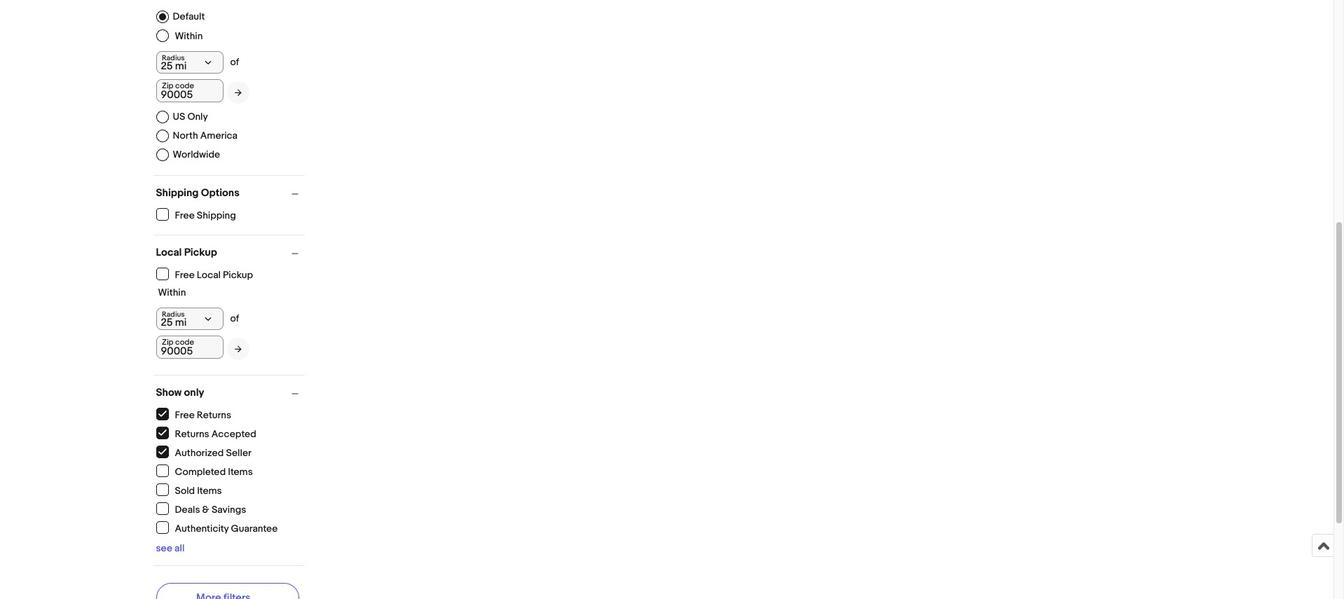 Task type: vqa. For each thing, say whether or not it's contained in the screenshot.
Thu, at the right of page
no



Task type: describe. For each thing, give the bounding box(es) containing it.
1 free from the top
[[175, 209, 195, 221]]

default link
[[156, 11, 205, 23]]

authenticity guarantee
[[175, 522, 278, 534]]

&
[[202, 504, 209, 515]]

savings
[[212, 504, 246, 515]]

returns accepted
[[175, 428, 256, 440]]

1 vertical spatial shipping
[[197, 209, 236, 221]]

0 vertical spatial returns
[[197, 409, 231, 421]]

us only link
[[156, 111, 208, 123]]

completed items link
[[156, 465, 254, 478]]

deals & savings link
[[156, 503, 247, 515]]

authenticity guarantee link
[[156, 521, 279, 534]]

free returns
[[175, 409, 231, 421]]

1 horizontal spatial pickup
[[223, 269, 253, 281]]

local pickup
[[156, 246, 217, 259]]

0 horizontal spatial local
[[156, 246, 182, 259]]

sold items
[[175, 485, 222, 497]]

free shipping link
[[156, 208, 237, 221]]

default
[[173, 11, 205, 22]]

completed items
[[175, 466, 253, 478]]

local pickup button
[[156, 246, 305, 259]]

options
[[201, 186, 240, 200]]

of for default
[[230, 56, 239, 68]]

show
[[156, 386, 182, 399]]

items for sold items
[[197, 485, 222, 497]]

accepted
[[212, 428, 256, 440]]

of for free local pickup
[[230, 313, 239, 325]]

worldwide
[[173, 149, 220, 160]]

free local pickup link
[[156, 268, 254, 281]]

show only button
[[156, 386, 305, 399]]

all
[[175, 542, 185, 554]]

guarantee
[[231, 522, 278, 534]]

seller
[[226, 447, 251, 459]]

sold items link
[[156, 484, 223, 497]]

america
[[200, 130, 238, 142]]

see all button
[[156, 542, 185, 554]]

shipping options button
[[156, 186, 305, 200]]

us
[[173, 111, 185, 123]]

free for only
[[175, 409, 195, 421]]

deals
[[175, 504, 200, 515]]

only
[[187, 111, 208, 123]]

0 vertical spatial within
[[175, 30, 203, 42]]



Task type: locate. For each thing, give the bounding box(es) containing it.
apply within filter image
[[234, 344, 241, 354]]

local
[[156, 246, 182, 259], [197, 269, 221, 281]]

0 vertical spatial local
[[156, 246, 182, 259]]

pickup
[[184, 246, 217, 259], [223, 269, 253, 281]]

completed
[[175, 466, 226, 478]]

free down show only
[[175, 409, 195, 421]]

1 vertical spatial free
[[175, 269, 195, 281]]

shipping options
[[156, 186, 240, 200]]

returns accepted link
[[156, 427, 257, 440]]

apply within filter image
[[234, 88, 241, 97]]

returns down free returns link
[[175, 428, 209, 440]]

pickup up free local pickup link
[[184, 246, 217, 259]]

shipping up free shipping link
[[156, 186, 199, 200]]

within down default
[[175, 30, 203, 42]]

1 of from the top
[[230, 56, 239, 68]]

0 vertical spatial shipping
[[156, 186, 199, 200]]

free local pickup
[[175, 269, 253, 281]]

items
[[228, 466, 253, 478], [197, 485, 222, 497]]

authorized seller
[[175, 447, 251, 459]]

items for completed items
[[228, 466, 253, 478]]

free shipping
[[175, 209, 236, 221]]

None text field
[[156, 336, 223, 359]]

of up apply within filter icon
[[230, 56, 239, 68]]

2 free from the top
[[175, 269, 195, 281]]

returns
[[197, 409, 231, 421], [175, 428, 209, 440]]

authorized seller link
[[156, 446, 252, 459]]

1 vertical spatial within
[[158, 287, 186, 299]]

authenticity
[[175, 522, 229, 534]]

items down seller
[[228, 466, 253, 478]]

authorized
[[175, 447, 224, 459]]

free returns link
[[156, 408, 232, 421]]

within
[[175, 30, 203, 42], [158, 287, 186, 299]]

0 vertical spatial pickup
[[184, 246, 217, 259]]

local up free local pickup link
[[156, 246, 182, 259]]

shipping
[[156, 186, 199, 200], [197, 209, 236, 221]]

2 of from the top
[[230, 313, 239, 325]]

sold
[[175, 485, 195, 497]]

show only
[[156, 386, 204, 399]]

north
[[173, 130, 198, 142]]

us only
[[173, 111, 208, 123]]

1 vertical spatial of
[[230, 313, 239, 325]]

free down the local pickup
[[175, 269, 195, 281]]

1 horizontal spatial local
[[197, 269, 221, 281]]

items up deals & savings in the bottom of the page
[[197, 485, 222, 497]]

local down local pickup dropdown button
[[197, 269, 221, 281]]

only
[[184, 386, 204, 399]]

north america
[[173, 130, 238, 142]]

returns up returns accepted
[[197, 409, 231, 421]]

see
[[156, 542, 172, 554]]

within down free local pickup link
[[158, 287, 186, 299]]

0 vertical spatial of
[[230, 56, 239, 68]]

shipping down options
[[197, 209, 236, 221]]

free down shipping options
[[175, 209, 195, 221]]

1 horizontal spatial items
[[228, 466, 253, 478]]

0 vertical spatial items
[[228, 466, 253, 478]]

1 vertical spatial pickup
[[223, 269, 253, 281]]

north america link
[[156, 130, 238, 142]]

pickup down local pickup dropdown button
[[223, 269, 253, 281]]

of
[[230, 56, 239, 68], [230, 313, 239, 325]]

free
[[175, 209, 195, 221], [175, 269, 195, 281], [175, 409, 195, 421]]

of up apply within filter image on the left bottom of the page
[[230, 313, 239, 325]]

1 vertical spatial local
[[197, 269, 221, 281]]

2 vertical spatial free
[[175, 409, 195, 421]]

0 horizontal spatial pickup
[[184, 246, 217, 259]]

1 vertical spatial returns
[[175, 428, 209, 440]]

0 horizontal spatial items
[[197, 485, 222, 497]]

None text field
[[156, 79, 223, 102]]

deals & savings
[[175, 504, 246, 515]]

0 vertical spatial free
[[175, 209, 195, 221]]

free for pickup
[[175, 269, 195, 281]]

worldwide link
[[156, 149, 220, 161]]

1 vertical spatial items
[[197, 485, 222, 497]]

see all
[[156, 542, 185, 554]]

3 free from the top
[[175, 409, 195, 421]]



